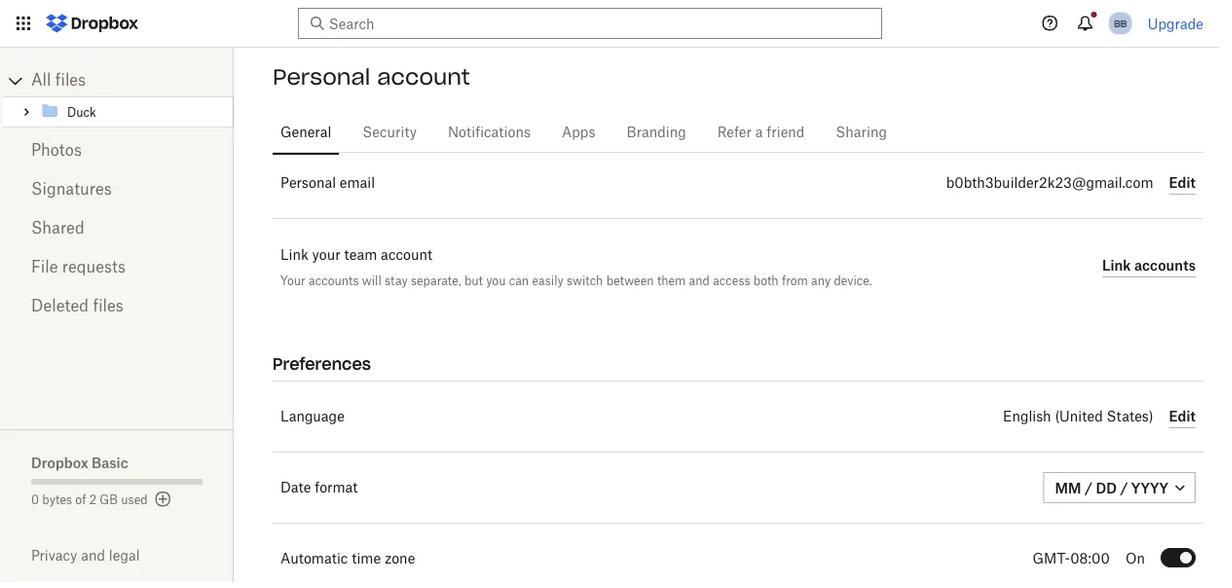 Task type: describe. For each thing, give the bounding box(es) containing it.
email
[[340, 176, 375, 190]]

gmt-
[[1033, 552, 1071, 566]]

easily
[[532, 273, 564, 288]]

files for deleted files
[[93, 299, 124, 315]]

personal email
[[281, 176, 375, 190]]

separate,
[[411, 273, 461, 288]]

can
[[509, 273, 529, 288]]

english
[[1003, 410, 1052, 424]]

accounts for your
[[309, 273, 359, 288]]

a
[[756, 126, 763, 139]]

on
[[1126, 552, 1146, 566]]

photos link
[[31, 132, 203, 170]]

bytes
[[42, 495, 72, 507]]

link accounts button
[[1103, 254, 1196, 278]]

1 horizontal spatial and
[[689, 273, 710, 288]]

privacy
[[31, 547, 77, 564]]

requests
[[62, 260, 126, 276]]

all files link
[[31, 65, 234, 96]]

deleted files
[[31, 299, 124, 315]]

mm / dd / yyyy
[[1056, 480, 1169, 496]]

edit button for link accounts
[[1169, 171, 1196, 195]]

files for all files
[[55, 73, 86, 89]]

deleted files link
[[31, 287, 203, 326]]

notifications
[[448, 126, 531, 139]]

edit for link accounts
[[1169, 174, 1196, 191]]

date
[[281, 481, 311, 495]]

access
[[713, 273, 751, 288]]

1 / from the left
[[1085, 480, 1093, 496]]

but
[[465, 273, 483, 288]]

refer
[[718, 126, 752, 139]]

link accounts
[[1103, 257, 1196, 274]]

refer a friend
[[718, 126, 805, 139]]

privacy and legal
[[31, 547, 140, 564]]

0 bytes of 2 gb used
[[31, 495, 148, 507]]

dd
[[1096, 480, 1117, 496]]

sharing
[[836, 126, 887, 139]]

zone
[[385, 552, 415, 566]]

link your team account
[[281, 248, 433, 262]]

dropbox basic
[[31, 454, 128, 471]]

mm / dd / yyyy button
[[1044, 472, 1196, 504]]

security tab
[[355, 109, 425, 156]]

states)
[[1107, 410, 1154, 424]]

0
[[31, 495, 39, 507]]

switch
[[567, 273, 603, 288]]

your
[[312, 248, 341, 262]]

stay
[[385, 273, 408, 288]]

security
[[363, 126, 417, 139]]

from
[[782, 273, 808, 288]]

accounts for link
[[1135, 257, 1196, 274]]

english (united states)
[[1003, 410, 1154, 424]]

duck
[[67, 107, 96, 119]]

0 horizontal spatial and
[[81, 547, 105, 564]]

your
[[281, 273, 306, 288]]



Task type: vqa. For each thing, say whether or not it's contained in the screenshot.
first The / from right
yes



Task type: locate. For each thing, give the bounding box(es) containing it.
dropbox logo - go to the homepage image
[[39, 8, 145, 39]]

gb
[[100, 495, 118, 507]]

notifications tab
[[440, 109, 539, 156]]

edit button right states)
[[1169, 405, 1196, 429]]

account up the security
[[377, 63, 470, 91]]

1 edit from the top
[[1169, 174, 1196, 191]]

1 vertical spatial personal
[[281, 176, 336, 190]]

files inside deleted files link
[[93, 299, 124, 315]]

0 horizontal spatial files
[[55, 73, 86, 89]]

date format
[[281, 481, 358, 495]]

2 edit button from the top
[[1169, 405, 1196, 429]]

tab list containing general
[[273, 106, 1204, 156]]

upgrade link
[[1148, 15, 1204, 32]]

both
[[754, 273, 779, 288]]

personal account
[[273, 63, 470, 91]]

gmt-08:00
[[1033, 552, 1110, 566]]

sharing tab
[[828, 109, 895, 156]]

edit
[[1169, 174, 1196, 191], [1169, 408, 1196, 425]]

/
[[1085, 480, 1093, 496], [1121, 480, 1128, 496]]

and left legal
[[81, 547, 105, 564]]

2 / from the left
[[1121, 480, 1128, 496]]

2 edit from the top
[[1169, 408, 1196, 425]]

personal for personal email
[[281, 176, 336, 190]]

general
[[281, 126, 332, 139]]

signatures
[[31, 182, 112, 198]]

of
[[75, 495, 86, 507]]

general tab
[[273, 109, 339, 156]]

1 vertical spatial files
[[93, 299, 124, 315]]

automatic time zone
[[281, 552, 415, 566]]

accounts inside link accounts button
[[1135, 257, 1196, 274]]

1 horizontal spatial /
[[1121, 480, 1128, 496]]

Search text field
[[329, 13, 846, 34]]

photos
[[31, 143, 82, 159]]

edit button for mm / dd / yyyy
[[1169, 405, 1196, 429]]

apps
[[562, 126, 596, 139]]

account
[[377, 63, 470, 91], [381, 248, 433, 262]]

1 horizontal spatial accounts
[[1135, 257, 1196, 274]]

bb button
[[1105, 8, 1136, 39]]

personal left email
[[281, 176, 336, 190]]

global header element
[[0, 0, 1220, 48]]

2
[[89, 495, 97, 507]]

1 horizontal spatial link
[[1103, 257, 1131, 274]]

basic
[[92, 454, 128, 471]]

and
[[689, 273, 710, 288], [81, 547, 105, 564]]

and right them
[[689, 273, 710, 288]]

language
[[281, 410, 345, 424]]

format
[[315, 481, 358, 495]]

edit right states)
[[1169, 408, 1196, 425]]

you
[[486, 273, 506, 288]]

all
[[31, 73, 51, 89]]

files down file requests link
[[93, 299, 124, 315]]

account up stay
[[381, 248, 433, 262]]

edit up link accounts
[[1169, 174, 1196, 191]]

duck link
[[40, 100, 230, 124]]

signatures link
[[31, 170, 203, 209]]

shared link
[[31, 209, 203, 248]]

used
[[121, 495, 148, 507]]

link for link accounts
[[1103, 257, 1131, 274]]

deleted
[[31, 299, 89, 315]]

edit for mm / dd / yyyy
[[1169, 408, 1196, 425]]

08:00
[[1071, 552, 1110, 566]]

them
[[657, 273, 686, 288]]

files
[[55, 73, 86, 89], [93, 299, 124, 315]]

link for link your team account
[[281, 248, 309, 262]]

files inside all files link
[[55, 73, 86, 89]]

preferences
[[273, 354, 371, 374]]

team
[[344, 248, 377, 262]]

your accounts will stay separate, but you can easily switch between them and access both from any device.
[[281, 273, 873, 288]]

apps tab
[[554, 109, 603, 156]]

file requests link
[[31, 248, 203, 287]]

0 vertical spatial edit
[[1169, 174, 1196, 191]]

legal
[[109, 547, 140, 564]]

shared
[[31, 221, 84, 237]]

any
[[811, 273, 831, 288]]

1 vertical spatial and
[[81, 547, 105, 564]]

edit button up link accounts
[[1169, 171, 1196, 195]]

0 vertical spatial account
[[377, 63, 470, 91]]

file
[[31, 260, 58, 276]]

1 vertical spatial account
[[381, 248, 433, 262]]

tab list
[[273, 106, 1204, 156]]

between
[[607, 273, 654, 288]]

bb
[[1115, 17, 1127, 29]]

0 vertical spatial personal
[[273, 63, 370, 91]]

accounts
[[1135, 257, 1196, 274], [309, 273, 359, 288]]

1 vertical spatial edit
[[1169, 408, 1196, 425]]

b0bth3builder2k23@gmail.com
[[947, 176, 1154, 190]]

device.
[[834, 273, 873, 288]]

personal
[[273, 63, 370, 91], [281, 176, 336, 190]]

time
[[352, 552, 381, 566]]

0 horizontal spatial accounts
[[309, 273, 359, 288]]

edit button
[[1169, 171, 1196, 195], [1169, 405, 1196, 429]]

/ right dd
[[1121, 480, 1128, 496]]

get more space image
[[152, 488, 175, 511]]

(united
[[1055, 410, 1103, 424]]

/ left dd
[[1085, 480, 1093, 496]]

all files
[[31, 73, 86, 89]]

personal up general tab
[[273, 63, 370, 91]]

0 horizontal spatial /
[[1085, 480, 1093, 496]]

0 horizontal spatial link
[[281, 248, 309, 262]]

refer a friend tab
[[710, 109, 813, 156]]

yyyy
[[1132, 480, 1169, 496]]

branding
[[627, 126, 686, 139]]

friend
[[767, 126, 805, 139]]

0 vertical spatial and
[[689, 273, 710, 288]]

dropbox
[[31, 454, 88, 471]]

1 horizontal spatial files
[[93, 299, 124, 315]]

1 edit button from the top
[[1169, 171, 1196, 195]]

link inside button
[[1103, 257, 1131, 274]]

mm
[[1056, 480, 1082, 496]]

files right all
[[55, 73, 86, 89]]

file requests
[[31, 260, 126, 276]]

upgrade
[[1148, 15, 1204, 32]]

personal for personal account
[[273, 63, 370, 91]]

0 vertical spatial edit button
[[1169, 171, 1196, 195]]

link
[[281, 248, 309, 262], [1103, 257, 1131, 274]]

0 vertical spatial files
[[55, 73, 86, 89]]

automatic
[[281, 552, 348, 566]]

1 vertical spatial edit button
[[1169, 405, 1196, 429]]

privacy and legal link
[[31, 547, 234, 564]]

will
[[362, 273, 382, 288]]

branding tab
[[619, 109, 694, 156]]

all files tree
[[3, 65, 234, 128]]



